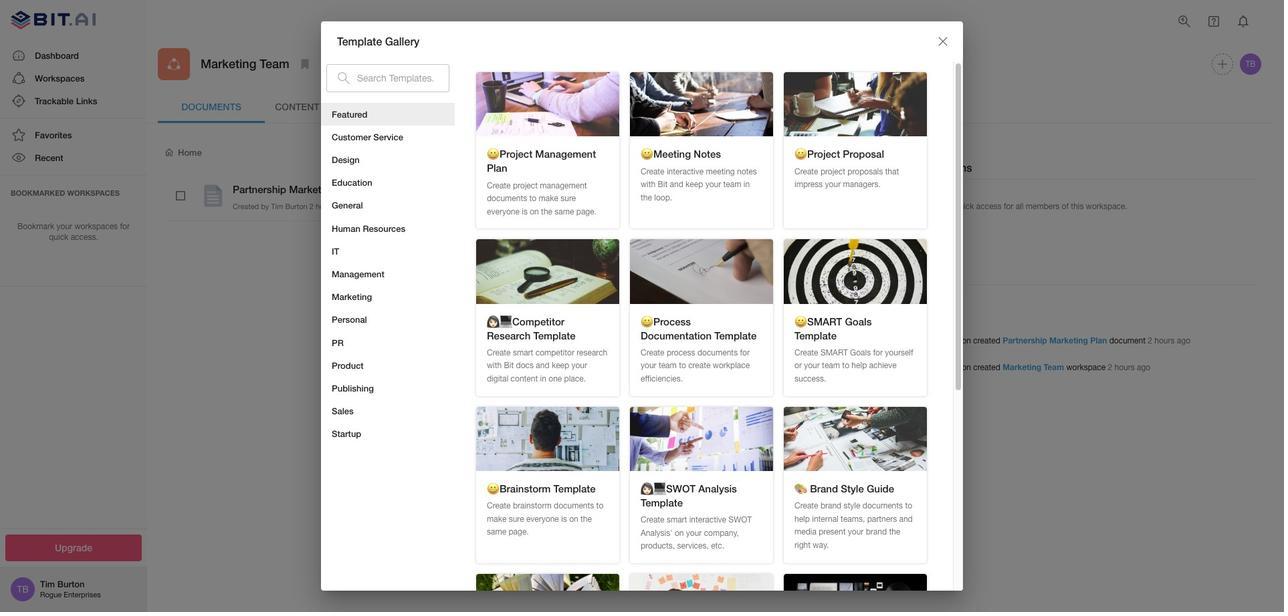 Task type: vqa. For each thing, say whether or not it's contained in the screenshot.
the Remove Bookmark image
no



Task type: describe. For each thing, give the bounding box(es) containing it.
👩🏻💻competitor
[[487, 316, 565, 328]]

create inside button
[[825, 147, 854, 158]]

😀meeting notes image
[[630, 72, 773, 137]]

in inside "create smart competitor research with bit docs and keep your digital content in one place."
[[540, 375, 547, 384]]

trackable
[[35, 96, 74, 106]]

pin items for quick access for all members of this workspace.
[[908, 202, 1128, 211]]

😀process documentation template
[[641, 316, 757, 342]]

workspace.
[[1086, 202, 1128, 211]]

bookmarked workspaces
[[11, 188, 120, 197]]

content
[[511, 375, 538, 384]]

and inside create brand style documents to help internal teams, partners and media present your brand the right way.
[[899, 515, 913, 524]]

content library link
[[265, 91, 372, 123]]

👩🏻💻swot analysis template
[[641, 483, 737, 509]]

partnership marketing plan link
[[1003, 336, 1107, 346]]

process
[[667, 348, 696, 358]]

bookmark image
[[297, 56, 313, 72]]

😀project management plan image
[[476, 72, 620, 137]]

👩🏻💻competitor research template image
[[476, 240, 620, 304]]

0 horizontal spatial partnership
[[233, 183, 286, 195]]

0 vertical spatial 2
[[310, 202, 314, 210]]

on inside create project management documents to make sure everyone is on the same page.
[[530, 207, 539, 217]]

2 vertical spatial plan
[[1091, 336, 1107, 346]]

0 horizontal spatial insights
[[404, 101, 447, 112]]

present
[[819, 528, 846, 537]]

make inside create brainstorm documents to make sure everyone is on the same page.
[[487, 515, 507, 524]]

it
[[332, 246, 339, 257]]

2 inside tim burton created partnership marketing plan document 2 hours ago
[[1148, 337, 1153, 346]]

your inside create project proposals that impress your managers.
[[825, 180, 841, 189]]

company,
[[704, 529, 739, 538]]

0 vertical spatial brand
[[821, 502, 842, 511]]

create process documents for your team to create workplace efficiencies.
[[641, 348, 750, 384]]

style
[[841, 483, 864, 495]]

media
[[795, 528, 817, 537]]

favorites
[[35, 130, 72, 141]]

personal button
[[321, 309, 455, 332]]

tb button
[[1238, 52, 1264, 77]]

ago inside tim burton created marketing team workspace 2 hours ago
[[1137, 364, 1151, 373]]

create for 😀meeting notes
[[641, 167, 665, 176]]

on inside create smart interactive swot analysis' on your company, products, services, etc.
[[675, 529, 684, 538]]

rogue
[[40, 592, 62, 600]]

goals inside create smart goals for yourself or your team to help achieve success.
[[850, 348, 871, 358]]

1 horizontal spatial quick
[[955, 202, 974, 211]]

sure inside create project management documents to make sure everyone is on the same page.
[[561, 194, 576, 203]]

documents link
[[158, 91, 265, 123]]

it button
[[321, 240, 455, 263]]

on inside create brainstorm documents to make sure everyone is on the same page.
[[569, 515, 579, 524]]

marketing down the partnership marketing plan link
[[1003, 363, 1042, 373]]

😀project proposal
[[795, 148, 885, 160]]

😀meeting
[[641, 148, 691, 160]]

home link
[[163, 147, 202, 159]]

template for 😀smart goals template
[[795, 330, 837, 342]]

notes
[[737, 167, 757, 176]]

right
[[795, 541, 811, 551]]

create for 😀project management plan
[[487, 181, 511, 190]]

marketing up "documents" in the top of the page
[[201, 56, 256, 71]]

😀project for 😀project proposal
[[795, 148, 840, 160]]

the inside create brand style documents to help internal teams, partners and media present your brand the right way.
[[889, 528, 901, 537]]

products,
[[641, 542, 675, 552]]

customer service
[[332, 132, 403, 142]]

project for management
[[513, 181, 538, 190]]

🎨 brand style guide
[[795, 483, 895, 495]]

all
[[1016, 202, 1024, 211]]

place.
[[564, 375, 586, 384]]

education
[[332, 177, 372, 188]]

for right 'items'
[[943, 202, 953, 211]]

burton for partnership
[[947, 337, 971, 346]]

human
[[332, 223, 361, 234]]

teams,
[[841, 515, 865, 524]]

access.
[[71, 233, 98, 242]]

the inside the create interactive meeting notes with bit and keep your team in the loop.
[[641, 193, 652, 203]]

create new
[[825, 147, 876, 158]]

👩🏻💻swot analysis template image
[[630, 407, 773, 472]]

hours inside tim burton created marketing team workspace 2 hours ago
[[1115, 364, 1135, 373]]

everyone inside create brainstorm documents to make sure everyone is on the same page.
[[526, 515, 559, 524]]

create for 😀project proposal
[[795, 167, 819, 176]]

create for 🎨 brand style guide
[[795, 502, 819, 511]]

create new button
[[814, 139, 886, 166]]

smart for analysis
[[667, 516, 687, 525]]

analysis'
[[641, 529, 673, 538]]

or
[[795, 362, 802, 371]]

😀process
[[641, 316, 691, 328]]

1 vertical spatial tb
[[17, 585, 29, 595]]

create for 👩🏻💻competitor research template
[[487, 348, 511, 358]]

😀project for 😀project management plan
[[487, 148, 533, 160]]

help inside create smart goals for yourself or your team to help achieve success.
[[852, 362, 867, 371]]

of
[[1062, 202, 1069, 211]]

same inside create brainstorm documents to make sure everyone is on the same page.
[[487, 528, 507, 537]]

interactive inside the create interactive meeting notes with bit and keep your team in the loop.
[[667, 167, 704, 176]]

create smart interactive swot analysis' on your company, products, services, etc.
[[641, 516, 752, 552]]

page. inside create brainstorm documents to make sure everyone is on the same page.
[[509, 528, 529, 537]]

and inside "create smart competitor research with bit docs and keep your digital content in one place."
[[536, 362, 550, 371]]

keep inside "create smart competitor research with bit docs and keep your digital content in one place."
[[552, 362, 569, 371]]

upgrade button
[[5, 535, 142, 562]]

for for bookmarked workspaces
[[120, 222, 130, 231]]

items
[[945, 161, 972, 174]]

create for 👩🏻💻swot analysis template
[[641, 516, 665, 525]]

create for 😀process documentation template
[[641, 348, 665, 358]]

sure inside create brainstorm documents to make sure everyone is on the same page.
[[509, 515, 524, 524]]

is inside create project management documents to make sure everyone is on the same page.
[[522, 207, 528, 217]]

one
[[549, 375, 562, 384]]

to inside create process documents for your team to create workplace efficiencies.
[[679, 362, 686, 371]]

😀project proposal image
[[784, 72, 927, 137]]

pinned
[[908, 161, 942, 174]]

research
[[577, 348, 608, 358]]

for for 😀process documentation template
[[740, 348, 750, 358]]

general button
[[321, 194, 455, 217]]

2 inside tim burton created marketing team workspace 2 hours ago
[[1108, 364, 1113, 373]]

Search Templates... search field
[[357, 64, 450, 92]]

marketing up the workspace
[[1050, 336, 1088, 346]]

0 vertical spatial team
[[260, 56, 290, 71]]

team inside create smart goals for yourself or your team to help achieve success.
[[822, 362, 840, 371]]

😀smart goals template image
[[784, 240, 927, 304]]

management inside "button"
[[332, 269, 385, 280]]

your inside create smart interactive swot analysis' on your company, products, services, etc.
[[686, 529, 702, 538]]

today
[[929, 304, 953, 314]]

docs
[[516, 362, 534, 371]]

created for partnership
[[974, 337, 1001, 346]]

general
[[332, 200, 363, 211]]

create brand style documents to help internal teams, partners and media present your brand the right way.
[[795, 502, 913, 551]]

education button
[[321, 171, 455, 194]]

project for proposal
[[821, 167, 846, 176]]

😀project management plan
[[487, 148, 596, 174]]

marketing up created by tim burton 2 hours ago
[[289, 183, 336, 195]]

pinned items
[[908, 161, 972, 174]]

make inside create project management documents to make sure everyone is on the same page.
[[539, 194, 559, 203]]

create
[[689, 362, 711, 371]]

proposals
[[848, 167, 883, 176]]

everyone inside create project management documents to make sure everyone is on the same page.
[[487, 207, 520, 217]]

documents inside create brand style documents to help internal teams, partners and media present your brand the right way.
[[863, 502, 903, 511]]

your inside create process documents for your team to create workplace efficiencies.
[[641, 362, 657, 371]]

created by tim burton 2 hours ago
[[233, 202, 349, 210]]

tim burton rogue enterprises
[[40, 580, 101, 600]]

and inside the create interactive meeting notes with bit and keep your team in the loop.
[[670, 180, 684, 189]]

tab list containing documents
[[158, 91, 1264, 123]]

smart for research
[[513, 348, 533, 358]]

service
[[374, 132, 403, 142]]

😀brainstorm
[[487, 483, 551, 495]]

bit for 👩🏻💻competitor research template
[[504, 362, 514, 371]]

0 vertical spatial hours
[[316, 202, 334, 210]]

to inside create brainstorm documents to make sure everyone is on the same page.
[[597, 502, 604, 511]]

loop.
[[654, 193, 672, 203]]

create brainstorm documents to make sure everyone is on the same page.
[[487, 502, 604, 537]]



Task type: locate. For each thing, give the bounding box(es) containing it.
by
[[261, 202, 269, 210]]

brand down partners
[[866, 528, 887, 537]]

documents inside create process documents for your team to create workplace efficiencies.
[[698, 348, 738, 358]]

with inside the create interactive meeting notes with bit and keep your team in the loop.
[[641, 180, 656, 189]]

😀brainstorm template image
[[476, 407, 620, 472]]

burton inside tim burton created marketing team workspace 2 hours ago
[[947, 364, 971, 373]]

0 horizontal spatial keep
[[552, 362, 569, 371]]

to inside create project management documents to make sure everyone is on the same page.
[[530, 194, 537, 203]]

1 vertical spatial keep
[[552, 362, 569, 371]]

0 horizontal spatial 😀project
[[487, 148, 533, 160]]

0 horizontal spatial in
[[540, 375, 547, 384]]

tim inside tim burton created marketing team workspace 2 hours ago
[[932, 364, 945, 373]]

2 horizontal spatial and
[[899, 515, 913, 524]]

create inside create process documents for your team to create workplace efficiencies.
[[641, 348, 665, 358]]

is down 😀project management plan
[[522, 207, 528, 217]]

create inside create brainstorm documents to make sure everyone is on the same page.
[[487, 502, 511, 511]]

keep down notes
[[686, 180, 703, 189]]

burton for enterprises
[[57, 580, 85, 590]]

goals inside '😀smart goals template'
[[845, 316, 872, 328]]

settings link
[[479, 91, 586, 123]]

plan inside 😀project management plan
[[487, 162, 508, 174]]

1 horizontal spatial 😀project
[[795, 148, 840, 160]]

1 vertical spatial hours
[[1155, 337, 1175, 346]]

burton inside the tim burton rogue enterprises
[[57, 580, 85, 590]]

1 horizontal spatial is
[[561, 515, 567, 524]]

bit left the docs
[[504, 362, 514, 371]]

quick
[[955, 202, 974, 211], [49, 233, 68, 242]]

1 vertical spatial with
[[487, 362, 502, 371]]

documents up 'workplace'
[[698, 348, 738, 358]]

recent button
[[0, 147, 147, 170]]

😀project inside 😀project management plan
[[487, 148, 533, 160]]

partnership marketing plan
[[233, 183, 359, 195]]

1 vertical spatial project
[[513, 181, 538, 190]]

2 horizontal spatial team
[[822, 362, 840, 371]]

and right partners
[[899, 515, 913, 524]]

create inside create smart goals for yourself or your team to help achieve success.
[[795, 348, 819, 358]]

create for 😀brainstorm template
[[487, 502, 511, 511]]

team left bookmark image
[[260, 56, 290, 71]]

design
[[332, 155, 360, 165]]

everyone down 😀project management plan
[[487, 207, 520, 217]]

help up media
[[795, 515, 810, 524]]

to inside create brand style documents to help internal teams, partners and media present your brand the right way.
[[905, 502, 913, 511]]

your inside the create interactive meeting notes with bit and keep your team in the loop.
[[706, 180, 721, 189]]

success.
[[795, 375, 826, 384]]

workspaces
[[75, 222, 118, 231]]

interactive
[[667, 167, 704, 176], [690, 516, 727, 525]]

marketing team
[[201, 56, 290, 71]]

bookmark your workspaces for quick access.
[[17, 222, 130, 242]]

1 horizontal spatial management
[[535, 148, 596, 160]]

product
[[332, 360, 364, 371]]

burton inside tim burton created partnership marketing plan document 2 hours ago
[[947, 337, 971, 346]]

on down 😀project management plan
[[530, 207, 539, 217]]

ago inside tim burton created partnership marketing plan document 2 hours ago
[[1177, 337, 1191, 346]]

documents inside create project management documents to make sure everyone is on the same page.
[[487, 194, 527, 203]]

project down 😀project management plan
[[513, 181, 538, 190]]

impress
[[795, 180, 823, 189]]

goals
[[845, 316, 872, 328], [850, 348, 871, 358]]

2 horizontal spatial 2
[[1148, 337, 1153, 346]]

team inside create process documents for your team to create workplace efficiencies.
[[659, 362, 677, 371]]

for right workspaces
[[120, 222, 130, 231]]

interactive inside create smart interactive swot analysis' on your company, products, services, etc.
[[690, 516, 727, 525]]

the inside create brainstorm documents to make sure everyone is on the same page.
[[581, 515, 592, 524]]

new
[[856, 147, 876, 158]]

insights down search templates... search field
[[404, 101, 447, 112]]

management inside 😀project management plan
[[535, 148, 596, 160]]

1 vertical spatial interactive
[[690, 516, 727, 525]]

template up create brainstorm documents to make sure everyone is on the same page.
[[554, 483, 596, 495]]

dashboard button
[[0, 44, 147, 67]]

create for 😀smart goals template
[[795, 348, 819, 358]]

😀project up impress
[[795, 148, 840, 160]]

create up impress
[[795, 167, 819, 176]]

create project management documents to make sure everyone is on the same page.
[[487, 181, 597, 217]]

keep inside the create interactive meeting notes with bit and keep your team in the loop.
[[686, 180, 703, 189]]

your down meeting
[[706, 180, 721, 189]]

1 created from the top
[[974, 337, 1001, 346]]

2 horizontal spatial on
[[675, 529, 684, 538]]

create inside "create smart competitor research with bit docs and keep your digital content in one place."
[[487, 348, 511, 358]]

smart inside "create smart competitor research with bit docs and keep your digital content in one place."
[[513, 348, 533, 358]]

template inside 😀process documentation template
[[715, 330, 757, 342]]

team up efficiencies.
[[659, 362, 677, 371]]

marketing up personal
[[332, 292, 372, 302]]

template inside '😀smart goals template'
[[795, 330, 837, 342]]

team down meeting
[[724, 180, 742, 189]]

workplace
[[713, 362, 750, 371]]

2 right document
[[1148, 337, 1153, 346]]

same inside create project management documents to make sure everyone is on the same page.
[[555, 207, 574, 217]]

bit up loop.
[[658, 180, 668, 189]]

make down the management on the left
[[539, 194, 559, 203]]

customer service button
[[321, 126, 455, 149]]

publishing button
[[321, 377, 455, 400]]

your inside bookmark your workspaces for quick access.
[[57, 222, 72, 231]]

featured button
[[321, 103, 455, 126]]

with inside "create smart competitor research with bit docs and keep your digital content in one place."
[[487, 362, 502, 371]]

design button
[[321, 149, 455, 171]]

bookmark
[[17, 222, 54, 231]]

partnership up the marketing team link
[[1003, 336, 1047, 346]]

0 horizontal spatial with
[[487, 362, 502, 371]]

page.
[[577, 207, 597, 217], [509, 528, 529, 537]]

in inside the create interactive meeting notes with bit and keep your team in the loop.
[[744, 180, 750, 189]]

hours up human
[[316, 202, 334, 210]]

1 vertical spatial make
[[487, 515, 507, 524]]

your inside create smart goals for yourself or your team to help achieve success.
[[804, 362, 820, 371]]

create down 😀meeting at top
[[641, 167, 665, 176]]

1 vertical spatial brand
[[866, 528, 887, 537]]

1 vertical spatial page.
[[509, 528, 529, 537]]

create down 😀brainstorm
[[487, 502, 511, 511]]

template for 👩🏻💻competitor research template
[[534, 330, 576, 342]]

1 horizontal spatial same
[[555, 207, 574, 217]]

your up the place.
[[572, 362, 587, 371]]

create inside the create interactive meeting notes with bit and keep your team in the loop.
[[641, 167, 665, 176]]

in left one at the bottom
[[540, 375, 547, 384]]

create inside create project management documents to make sure everyone is on the same page.
[[487, 181, 511, 190]]

marketing
[[201, 56, 256, 71], [289, 183, 336, 195], [332, 292, 372, 302], [1050, 336, 1088, 346], [1003, 363, 1042, 373]]

trackable links
[[35, 96, 97, 106]]

team down the partnership marketing plan link
[[1044, 363, 1065, 373]]

smart up the docs
[[513, 348, 533, 358]]

1 horizontal spatial plan
[[487, 162, 508, 174]]

bit inside "create smart competitor research with bit docs and keep your digital content in one place."
[[504, 362, 514, 371]]

insights up today
[[908, 267, 947, 280]]

0 vertical spatial make
[[539, 194, 559, 203]]

smart up "analysis'"
[[667, 516, 687, 525]]

2 right the workspace
[[1108, 364, 1113, 373]]

team
[[724, 180, 742, 189], [659, 362, 677, 371], [822, 362, 840, 371]]

items
[[921, 202, 941, 211]]

🚀business plan template image
[[630, 575, 773, 613]]

your up "access."
[[57, 222, 72, 231]]

tb inside button
[[1246, 60, 1256, 69]]

to inside create smart goals for yourself or your team to help achieve success.
[[843, 362, 850, 371]]

documents inside create brainstorm documents to make sure everyone is on the same page.
[[554, 502, 594, 511]]

template down 😀smart
[[795, 330, 837, 342]]

for for 😀smart goals template
[[873, 348, 883, 358]]

0 horizontal spatial sure
[[509, 515, 524, 524]]

tim burton created partnership marketing plan document 2 hours ago
[[932, 336, 1191, 346]]

1 vertical spatial same
[[487, 528, 507, 537]]

1 horizontal spatial insights
[[908, 267, 947, 280]]

🎨 brand style guide image
[[784, 407, 927, 472]]

tim for marketing
[[932, 364, 945, 373]]

😀smart goals template
[[795, 316, 872, 342]]

template for 😀process documentation template
[[715, 330, 757, 342]]

1 horizontal spatial keep
[[686, 180, 703, 189]]

0 vertical spatial management
[[535, 148, 596, 160]]

template down 👩🏻💻swot
[[641, 497, 683, 509]]

marketing button
[[321, 286, 455, 309]]

that
[[886, 167, 899, 176]]

👩🏻💻training manual template image
[[476, 575, 620, 613]]

for up 'workplace'
[[740, 348, 750, 358]]

burton for marketing
[[947, 364, 971, 373]]

0 horizontal spatial 2
[[310, 202, 314, 210]]

0 horizontal spatial plan
[[338, 183, 359, 195]]

😀brainstorm template
[[487, 483, 596, 495]]

1 vertical spatial everyone
[[526, 515, 559, 524]]

1 vertical spatial bit
[[504, 362, 514, 371]]

0 horizontal spatial project
[[513, 181, 538, 190]]

tim for partnership
[[932, 337, 945, 346]]

project down 😀project proposal
[[821, 167, 846, 176]]

0 horizontal spatial hours
[[316, 202, 334, 210]]

project inside create project management documents to make sure everyone is on the same page.
[[513, 181, 538, 190]]

links
[[76, 96, 97, 106]]

2 vertical spatial and
[[899, 515, 913, 524]]

sure down the management on the left
[[561, 194, 576, 203]]

template inside 👩🏻💻competitor research template
[[534, 330, 576, 342]]

pr
[[332, 338, 344, 348]]

1 horizontal spatial ago
[[1137, 364, 1151, 373]]

for inside create process documents for your team to create workplace efficiencies.
[[740, 348, 750, 358]]

0 vertical spatial project
[[821, 167, 846, 176]]

analysis
[[699, 483, 737, 495]]

goals up smart
[[845, 316, 872, 328]]

marketing inside button
[[332, 292, 372, 302]]

page. down brainstorm
[[509, 528, 529, 537]]

interactive up company,
[[690, 516, 727, 525]]

0 horizontal spatial brand
[[821, 502, 842, 511]]

insights link
[[372, 91, 479, 123]]

0 vertical spatial interactive
[[667, 167, 704, 176]]

1 vertical spatial and
[[536, 362, 550, 371]]

plan up create project management documents to make sure everyone is on the same page.
[[487, 162, 508, 174]]

bit inside the create interactive meeting notes with bit and keep your team in the loop.
[[658, 180, 668, 189]]

documents down 😀brainstorm template
[[554, 502, 594, 511]]

2 😀project from the left
[[795, 148, 840, 160]]

📰media kit template image
[[784, 575, 927, 613]]

0 vertical spatial created
[[974, 337, 1001, 346]]

create project proposals that impress your managers.
[[795, 167, 899, 189]]

in down notes
[[744, 180, 750, 189]]

smart inside create smart interactive swot analysis' on your company, products, services, etc.
[[667, 516, 687, 525]]

your down teams,
[[848, 528, 864, 537]]

management
[[535, 148, 596, 160], [332, 269, 385, 280]]

and right the docs
[[536, 362, 550, 371]]

create smart goals for yourself or your team to help achieve success.
[[795, 348, 914, 384]]

1 😀project from the left
[[487, 148, 533, 160]]

template for 👩🏻💻swot analysis template
[[641, 497, 683, 509]]

1 vertical spatial created
[[974, 364, 1001, 373]]

the down 😀brainstorm template
[[581, 515, 592, 524]]

0 horizontal spatial quick
[[49, 233, 68, 242]]

partnership up by
[[233, 183, 286, 195]]

everyone
[[487, 207, 520, 217], [526, 515, 559, 524]]

template inside 👩🏻💻swot analysis template
[[641, 497, 683, 509]]

product button
[[321, 354, 455, 377]]

0 horizontal spatial on
[[530, 207, 539, 217]]

yourself
[[885, 348, 914, 358]]

plan for partnership marketing plan
[[338, 183, 359, 195]]

create left new
[[825, 147, 854, 158]]

make down 😀brainstorm
[[487, 515, 507, 524]]

create down 🎨
[[795, 502, 819, 511]]

0 vertical spatial and
[[670, 180, 684, 189]]

notes
[[694, 148, 721, 160]]

is inside create brainstorm documents to make sure everyone is on the same page.
[[561, 515, 567, 524]]

help inside create brand style documents to help internal teams, partners and media present your brand the right way.
[[795, 515, 810, 524]]

0 horizontal spatial and
[[536, 362, 550, 371]]

with up digital
[[487, 362, 502, 371]]

team inside the create interactive meeting notes with bit and keep your team in the loop.
[[724, 180, 742, 189]]

your inside "create smart competitor research with bit docs and keep your digital content in one place."
[[572, 362, 587, 371]]

content
[[275, 101, 319, 112]]

0 horizontal spatial make
[[487, 515, 507, 524]]

quick down bookmark
[[49, 233, 68, 242]]

project inside create project proposals that impress your managers.
[[821, 167, 846, 176]]

tim right achieve
[[932, 364, 945, 373]]

template gallery dialog
[[321, 21, 963, 613]]

create down research
[[487, 348, 511, 358]]

workspace
[[1067, 364, 1106, 373]]

your up success.
[[804, 362, 820, 371]]

1 horizontal spatial team
[[1044, 363, 1065, 373]]

sure down brainstorm
[[509, 515, 524, 524]]

with up loop.
[[641, 180, 656, 189]]

1 horizontal spatial and
[[670, 180, 684, 189]]

guide
[[867, 483, 895, 495]]

create up "analysis'"
[[641, 516, 665, 525]]

same down the management on the left
[[555, 207, 574, 217]]

template up competitor
[[534, 330, 576, 342]]

1 vertical spatial insights
[[908, 267, 947, 280]]

1 horizontal spatial with
[[641, 180, 656, 189]]

2 horizontal spatial ago
[[1177, 337, 1191, 346]]

your right impress
[[825, 180, 841, 189]]

create inside create brand style documents to help internal teams, partners and media present your brand the right way.
[[795, 502, 819, 511]]

access
[[977, 202, 1002, 211]]

create up efficiencies.
[[641, 348, 665, 358]]

tim inside tim burton created partnership marketing plan document 2 hours ago
[[932, 337, 945, 346]]

your up services,
[[686, 529, 702, 538]]

workspaces
[[67, 188, 120, 197]]

1 horizontal spatial help
[[852, 362, 867, 371]]

featured
[[332, 109, 368, 120]]

0 horizontal spatial tb
[[17, 585, 29, 595]]

goals up achieve
[[850, 348, 871, 358]]

1 horizontal spatial make
[[539, 194, 559, 203]]

the down the management on the left
[[541, 207, 553, 217]]

😀process documentation template image
[[630, 240, 773, 304]]

1 vertical spatial quick
[[49, 233, 68, 242]]

2 horizontal spatial hours
[[1155, 337, 1175, 346]]

create inside create project proposals that impress your managers.
[[795, 167, 819, 176]]

1 horizontal spatial 2
[[1108, 364, 1113, 373]]

2 down partnership marketing plan
[[310, 202, 314, 210]]

recent
[[35, 153, 63, 163]]

tim burton created marketing team workspace 2 hours ago
[[932, 363, 1151, 373]]

0 horizontal spatial same
[[487, 528, 507, 537]]

pr button
[[321, 332, 455, 354]]

0 horizontal spatial ago
[[336, 202, 349, 210]]

0 horizontal spatial team
[[659, 362, 677, 371]]

enterprises
[[64, 592, 101, 600]]

the
[[641, 193, 652, 203], [541, 207, 553, 217], [581, 515, 592, 524], [889, 528, 901, 537]]

the inside create project management documents to make sure everyone is on the same page.
[[541, 207, 553, 217]]

0 vertical spatial tb
[[1246, 60, 1256, 69]]

2 vertical spatial on
[[675, 529, 684, 538]]

page. down the management on the left
[[577, 207, 597, 217]]

created inside tim burton created marketing team workspace 2 hours ago
[[974, 364, 1001, 373]]

2 horizontal spatial plan
[[1091, 336, 1107, 346]]

😀meeting notes
[[641, 148, 721, 160]]

documents up partners
[[863, 502, 903, 511]]

human resources
[[332, 223, 406, 234]]

hours down document
[[1115, 364, 1135, 373]]

sales button
[[321, 400, 455, 423]]

tim for enterprises
[[40, 580, 55, 590]]

document
[[1110, 337, 1146, 346]]

swot
[[729, 516, 752, 525]]

ago right document
[[1177, 337, 1191, 346]]

quick left access at top
[[955, 202, 974, 211]]

create down 😀project management plan
[[487, 181, 511, 190]]

1 horizontal spatial hours
[[1115, 364, 1135, 373]]

pin
[[908, 202, 919, 211]]

settings
[[510, 101, 555, 112]]

for inside bookmark your workspaces for quick access.
[[120, 222, 130, 231]]

create smart competitor research with bit docs and keep your digital content in one place.
[[487, 348, 608, 384]]

0 vertical spatial plan
[[487, 162, 508, 174]]

tim up rogue
[[40, 580, 55, 590]]

for left all
[[1004, 202, 1014, 211]]

2 vertical spatial ago
[[1137, 364, 1151, 373]]

with for 👩🏻💻competitor research template
[[487, 362, 502, 371]]

tim inside the tim burton rogue enterprises
[[40, 580, 55, 590]]

1 vertical spatial team
[[1044, 363, 1065, 373]]

0 vertical spatial keep
[[686, 180, 703, 189]]

0 vertical spatial bit
[[658, 180, 668, 189]]

tim
[[271, 202, 283, 210], [932, 337, 945, 346], [932, 364, 945, 373], [40, 580, 55, 590]]

plan for 😀project management plan
[[487, 162, 508, 174]]

created left the marketing team link
[[974, 364, 1001, 373]]

1 vertical spatial help
[[795, 515, 810, 524]]

ago down document
[[1137, 364, 1151, 373]]

0 vertical spatial sure
[[561, 194, 576, 203]]

tab list
[[158, 91, 1264, 123]]

2 created from the top
[[974, 364, 1001, 373]]

same
[[555, 207, 574, 217], [487, 528, 507, 537]]

1 horizontal spatial brand
[[866, 528, 887, 537]]

create inside create smart interactive swot analysis' on your company, products, services, etc.
[[641, 516, 665, 525]]

brand up "internal"
[[821, 502, 842, 511]]

created for marketing
[[974, 364, 1001, 373]]

1 vertical spatial partnership
[[1003, 336, 1047, 346]]

bit for 😀meeting notes
[[658, 180, 668, 189]]

managers.
[[843, 180, 881, 189]]

quick inside bookmark your workspaces for quick access.
[[49, 233, 68, 242]]

0 vertical spatial quick
[[955, 202, 974, 211]]

created up tim burton created marketing team workspace 2 hours ago
[[974, 337, 1001, 346]]

1 horizontal spatial smart
[[667, 516, 687, 525]]

2 vertical spatial hours
[[1115, 364, 1135, 373]]

template up 'workplace'
[[715, 330, 757, 342]]

keep up one at the bottom
[[552, 362, 569, 371]]

create up 'or'
[[795, 348, 819, 358]]

0 vertical spatial on
[[530, 207, 539, 217]]

1 horizontal spatial in
[[744, 180, 750, 189]]

with
[[641, 180, 656, 189], [487, 362, 502, 371]]

0 vertical spatial with
[[641, 180, 656, 189]]

and up loop.
[[670, 180, 684, 189]]

2 vertical spatial 2
[[1108, 364, 1113, 373]]

brand
[[810, 483, 838, 495]]

1 vertical spatial smart
[[667, 516, 687, 525]]

template left gallery
[[337, 35, 382, 47]]

interactive down 😀meeting notes at top
[[667, 167, 704, 176]]

with for 😀meeting notes
[[641, 180, 656, 189]]

1 horizontal spatial project
[[821, 167, 846, 176]]

competitor
[[536, 348, 575, 358]]

the down partners
[[889, 528, 901, 537]]

create interactive meeting notes with bit and keep your team in the loop.
[[641, 167, 757, 203]]

created inside tim burton created partnership marketing plan document 2 hours ago
[[974, 337, 1001, 346]]

workspaces
[[35, 73, 85, 83]]

0 vertical spatial goals
[[845, 316, 872, 328]]

burton
[[285, 202, 308, 210], [947, 337, 971, 346], [947, 364, 971, 373], [57, 580, 85, 590]]

1 horizontal spatial partnership
[[1003, 336, 1047, 346]]

workspaces button
[[0, 67, 147, 90]]

is down 😀brainstorm template
[[561, 515, 567, 524]]

resources
[[363, 223, 406, 234]]

this
[[1071, 202, 1084, 211]]

👩🏻💻competitor research template
[[487, 316, 576, 342]]

hours inside tim burton created partnership marketing plan document 2 hours ago
[[1155, 337, 1175, 346]]

management down it
[[332, 269, 385, 280]]

0 vertical spatial partnership
[[233, 183, 286, 195]]

management button
[[321, 263, 455, 286]]

ago up human
[[336, 202, 349, 210]]

0 horizontal spatial page.
[[509, 528, 529, 537]]

0 horizontal spatial management
[[332, 269, 385, 280]]

1 vertical spatial is
[[561, 515, 567, 524]]

remove favorite image
[[364, 182, 380, 198]]

the left loop.
[[641, 193, 652, 203]]

1 vertical spatial in
[[540, 375, 547, 384]]

for up achieve
[[873, 348, 883, 358]]

page. inside create project management documents to make sure everyone is on the same page.
[[577, 207, 597, 217]]

tim right by
[[271, 202, 283, 210]]

documents down 😀project management plan
[[487, 194, 527, 203]]

0 vertical spatial everyone
[[487, 207, 520, 217]]

1 horizontal spatial on
[[569, 515, 579, 524]]

for inside create smart goals for yourself or your team to help achieve success.
[[873, 348, 883, 358]]

everyone down brainstorm
[[526, 515, 559, 524]]

your inside create brand style documents to help internal teams, partners and media present your brand the right way.
[[848, 528, 864, 537]]



